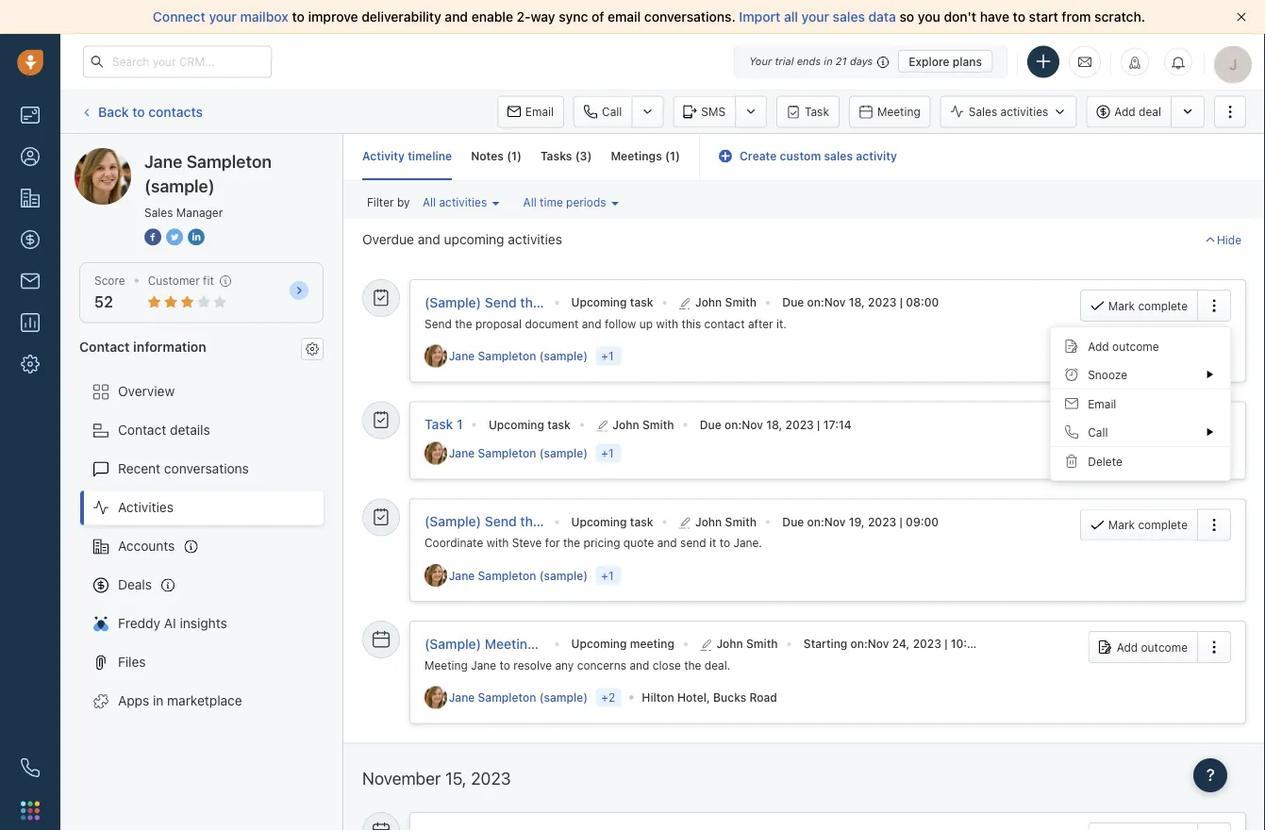 Task type: locate. For each thing, give the bounding box(es) containing it.
18, left 08:00
[[849, 296, 865, 309]]

to left "start"
[[1013, 9, 1026, 25]]

sampleton up the (sample) send the pricing quote on the bottom left of the page
[[478, 447, 537, 460]]

1 horizontal spatial )
[[587, 150, 592, 163]]

0 vertical spatial (sample)
[[425, 295, 481, 310]]

jane sampleton (sample) up manager in the left of the page
[[144, 151, 272, 196]]

tasks image
[[373, 289, 390, 306], [373, 509, 390, 526]]

0 vertical spatial upcoming task
[[572, 296, 654, 309]]

sales for sales manager
[[144, 206, 173, 219]]

sampleton for third jane sampleton (sample) link from the bottom
[[478, 447, 537, 460]]

filter by
[[367, 196, 410, 209]]

1 vertical spatial task
[[425, 417, 453, 432]]

(sample) down send the proposal document and follow up with this contact after it.
[[540, 350, 588, 363]]

1 horizontal spatial with
[[656, 317, 679, 330]]

) right meetings
[[676, 150, 680, 163]]

1 horizontal spatial document
[[602, 295, 665, 310]]

) for notes ( 1 )
[[517, 150, 522, 163]]

nov left 19,
[[825, 516, 846, 529]]

upcoming task up send the proposal document and follow up with this contact after it.
[[572, 296, 654, 309]]

john smith for (sample) send the proposal document
[[696, 296, 757, 309]]

1 vertical spatial due
[[700, 418, 722, 431]]

jane sampleton (sample) link down (sample) send the proposal document 'link'
[[449, 348, 592, 364]]

contact for contact details
[[118, 422, 166, 438]]

2023 right 19,
[[868, 516, 897, 529]]

+1 down send the proposal document and follow up with this contact after it.
[[602, 350, 614, 363]]

(
[[507, 150, 512, 163], [575, 150, 580, 163], [665, 150, 670, 163]]

add
[[1115, 105, 1136, 118], [1088, 340, 1110, 353], [1117, 641, 1138, 654]]

with right up on the top right of page
[[656, 317, 679, 330]]

2 tasks image from the top
[[373, 509, 390, 526]]

1 vertical spatial mark complete
[[1109, 421, 1188, 435]]

email
[[526, 105, 554, 118], [1088, 397, 1117, 411]]

import all your sales data link
[[739, 9, 900, 25]]

| for (sample) send the pricing quote
[[900, 516, 903, 529]]

to right it
[[720, 536, 731, 550]]

2 horizontal spatial )
[[676, 150, 680, 163]]

sampleton down (sample) send the proposal document 'link'
[[478, 350, 537, 363]]

sales
[[833, 9, 865, 25], [824, 150, 853, 163]]

2 vertical spatial task
[[630, 516, 654, 529]]

0 horizontal spatial all
[[423, 196, 436, 209]]

marketplace
[[167, 693, 242, 709]]

november 15, 2023
[[362, 768, 511, 788]]

for
[[545, 536, 560, 550]]

all inside button
[[523, 196, 537, 209]]

0 vertical spatial sales
[[969, 105, 998, 118]]

(sample) up coordinate
[[425, 514, 481, 530]]

3 ( from the left
[[665, 150, 670, 163]]

complete for quote
[[1139, 519, 1188, 532]]

0 vertical spatial mark
[[1109, 299, 1135, 313]]

meetings ( 1 )
[[611, 150, 680, 163]]

1 vertical spatial pricing
[[584, 536, 621, 550]]

activities
[[118, 500, 174, 515]]

upcoming up concerns
[[572, 638, 627, 651]]

sales up facebook circled image
[[144, 206, 173, 219]]

create custom sales activity
[[740, 150, 897, 163]]

recent
[[118, 461, 161, 477]]

mark complete button down delete
[[1081, 509, 1198, 541]]

2023 for task 1
[[786, 418, 814, 431]]

1 horizontal spatial 18,
[[849, 296, 865, 309]]

timeline
[[408, 150, 452, 163]]

nov for (sample) send the proposal document
[[825, 296, 846, 309]]

mark complete button up delete
[[1081, 412, 1198, 444]]

0 vertical spatial contact
[[79, 339, 130, 354]]

0 horizontal spatial with
[[487, 536, 509, 550]]

1 horizontal spatial proposal
[[544, 295, 599, 310]]

meetings
[[611, 150, 662, 163]]

jane sampleton (sample) down (sample) send the proposal document 'link'
[[449, 350, 588, 363]]

0 vertical spatial mark complete
[[1109, 299, 1188, 313]]

0 vertical spatial task
[[805, 105, 830, 118]]

apps
[[118, 693, 149, 709]]

upcoming for task 1
[[489, 418, 545, 431]]

send for (sample) send the pricing quote
[[485, 514, 517, 530]]

1 ) from the left
[[517, 150, 522, 163]]

create custom sales activity link
[[719, 150, 897, 163]]

upcoming up send the proposal document and follow up with this contact after it.
[[572, 296, 627, 309]]

mark complete up snooze button
[[1109, 299, 1188, 313]]

insights
[[180, 616, 227, 631]]

(sample) inside 'link'
[[425, 295, 481, 310]]

sampleton down resolve
[[478, 691, 537, 705]]

with left the steve
[[487, 536, 509, 550]]

send down the overdue and upcoming activities
[[425, 317, 452, 330]]

phone element
[[11, 749, 49, 787]]

2 vertical spatial complete
[[1139, 519, 1188, 532]]

nov
[[825, 296, 846, 309], [742, 418, 763, 431], [825, 516, 846, 529], [868, 638, 890, 651]]

jane up task 1
[[449, 350, 475, 363]]

0 horizontal spatial call
[[602, 105, 622, 118]]

meeting inside button
[[878, 105, 921, 118]]

sampleton down the steve
[[478, 569, 537, 582]]

mark
[[1109, 299, 1135, 313], [1109, 421, 1135, 435], [1109, 519, 1135, 532]]

email
[[608, 9, 641, 25]]

phone image
[[21, 759, 40, 778]]

all for all activities
[[423, 196, 436, 209]]

1 vertical spatial document
[[525, 317, 579, 330]]

1 vertical spatial +1
[[602, 447, 614, 460]]

08:00
[[906, 296, 939, 309]]

3 mark complete button from the top
[[1081, 509, 1198, 541]]

15,
[[445, 768, 467, 788]]

smith for (sample) send the proposal document
[[725, 296, 757, 309]]

the right for at the left
[[563, 536, 581, 550]]

2 all from the left
[[523, 196, 537, 209]]

)
[[517, 150, 522, 163], [587, 150, 592, 163], [676, 150, 680, 163]]

0 vertical spatial quote
[[591, 514, 627, 530]]

jane down contacts
[[144, 151, 183, 171]]

mark complete down snooze button
[[1109, 421, 1188, 435]]

task inside button
[[805, 105, 830, 118]]

meeting left resolve
[[425, 659, 468, 672]]

0 vertical spatial 18,
[[849, 296, 865, 309]]

1 vertical spatial quote
[[624, 536, 654, 550]]

call button
[[574, 96, 632, 128], [1052, 418, 1231, 447]]

1 vertical spatial meeting
[[425, 659, 468, 672]]

1 horizontal spatial 1
[[512, 150, 517, 163]]

(sample) down the overdue and upcoming activities
[[425, 295, 481, 310]]

smith
[[725, 296, 757, 309], [643, 418, 674, 431], [725, 516, 757, 529], [747, 638, 778, 651]]

due for document
[[783, 296, 804, 309]]

trial
[[775, 55, 794, 67]]

: for task 1
[[738, 418, 742, 431]]

sampleton down contacts
[[145, 148, 210, 163]]

0 horizontal spatial )
[[517, 150, 522, 163]]

1 vertical spatial contact
[[118, 422, 166, 438]]

2 meetings image from the top
[[373, 822, 390, 831]]

1 vertical spatial outcome
[[1142, 641, 1188, 654]]

mark down delete
[[1109, 519, 1135, 532]]

nov left 17:14
[[742, 418, 763, 431]]

1 horizontal spatial meeting
[[878, 105, 921, 118]]

1 horizontal spatial all
[[523, 196, 537, 209]]

explore plans
[[909, 55, 983, 68]]

sales down plans
[[969, 105, 998, 118]]

john
[[696, 296, 722, 309], [613, 418, 640, 431], [696, 516, 722, 529], [717, 638, 744, 651]]

customer fit
[[148, 274, 214, 287]]

in
[[824, 55, 833, 67], [153, 693, 164, 709]]

0 horizontal spatial sales
[[144, 206, 173, 219]]

all time periods button
[[519, 191, 624, 214]]

(sample) down any
[[540, 691, 588, 705]]

) right "tasks"
[[587, 150, 592, 163]]

1 ( from the left
[[507, 150, 512, 163]]

quote
[[591, 514, 627, 530], [624, 536, 654, 550]]

18, left 17:14
[[767, 418, 783, 431]]

send for (sample) send the proposal document
[[485, 295, 517, 310]]

+1 for quote
[[602, 569, 614, 582]]

explore plans link
[[899, 50, 993, 73]]

1 vertical spatial add outcome
[[1117, 641, 1188, 654]]

2 vertical spatial mark complete
[[1109, 519, 1188, 532]]

send up the steve
[[485, 514, 517, 530]]

0 horizontal spatial proposal
[[476, 317, 522, 330]]

0 vertical spatial document
[[602, 295, 665, 310]]

1 horizontal spatial (
[[575, 150, 580, 163]]

1 horizontal spatial email
[[1088, 397, 1117, 411]]

and right the overdue
[[418, 232, 441, 247]]

sampleton up manager in the left of the page
[[187, 151, 272, 171]]

complete
[[1139, 299, 1188, 313], [1139, 421, 1188, 435], [1139, 519, 1188, 532]]

nov left 24, on the right of the page
[[868, 638, 890, 651]]

1 mark complete button from the top
[[1081, 290, 1198, 322]]

1 vertical spatial mark complete button
[[1081, 412, 1198, 444]]

task up create custom sales activity
[[805, 105, 830, 118]]

sales activities
[[969, 105, 1049, 118]]

proposal up send the proposal document and follow up with this contact after it.
[[544, 295, 599, 310]]

mark up snooze
[[1109, 299, 1135, 313]]

task
[[805, 105, 830, 118], [425, 417, 453, 432]]

0 horizontal spatial in
[[153, 693, 164, 709]]

) right 'notes'
[[517, 150, 522, 163]]

send down upcoming
[[485, 295, 517, 310]]

mark for quote
[[1109, 519, 1135, 532]]

2 ) from the left
[[587, 150, 592, 163]]

1 vertical spatial in
[[153, 693, 164, 709]]

mark up delete
[[1109, 421, 1135, 435]]

snooze
[[1088, 368, 1128, 381]]

pricing up for at the left
[[544, 514, 587, 530]]

3 complete from the top
[[1139, 519, 1188, 532]]

on for (sample) send the proposal document
[[808, 296, 821, 309]]

1 all from the left
[[423, 196, 436, 209]]

1 +1 from the top
[[602, 350, 614, 363]]

1 horizontal spatial sales
[[969, 105, 998, 118]]

( right 'notes'
[[507, 150, 512, 163]]

0 horizontal spatial 1
[[457, 417, 463, 432]]

1 for meetings ( 1 )
[[670, 150, 676, 163]]

conversations.
[[645, 9, 736, 25]]

add outcome inside button
[[1117, 641, 1188, 654]]

the down (sample) send the proposal document 'link'
[[455, 317, 472, 330]]

your left mailbox
[[209, 9, 237, 25]]

enable
[[472, 9, 513, 25]]

upcoming right task 1 "link"
[[489, 418, 545, 431]]

0 vertical spatial complete
[[1139, 299, 1188, 313]]

data
[[869, 9, 897, 25]]

your
[[209, 9, 237, 25], [802, 9, 830, 25]]

due
[[783, 296, 804, 309], [700, 418, 722, 431], [783, 516, 804, 529]]

tasks image for (sample) send the proposal document
[[373, 289, 390, 306]]

24,
[[893, 638, 910, 651]]

2 (sample) from the top
[[425, 514, 481, 530]]

2 vertical spatial +1
[[602, 569, 614, 582]]

1 vertical spatial 18,
[[767, 418, 783, 431]]

1 vertical spatial sales
[[144, 206, 173, 219]]

customer
[[148, 274, 200, 287]]

meeting up 'activity'
[[878, 105, 921, 118]]

upcoming up coordinate with steve for the pricing quote and send it to jane.
[[572, 516, 627, 529]]

|
[[900, 296, 903, 309], [817, 418, 821, 431], [900, 516, 903, 529], [945, 638, 948, 651]]

all right by
[[423, 196, 436, 209]]

sms
[[702, 105, 726, 118]]

1 horizontal spatial task
[[805, 105, 830, 118]]

1 vertical spatial call
[[1088, 426, 1108, 439]]

information
[[133, 339, 206, 354]]

0 vertical spatial email
[[526, 105, 554, 118]]

0 vertical spatial in
[[824, 55, 833, 67]]

task right tasks image
[[425, 417, 453, 432]]

task for task 1
[[425, 417, 453, 432]]

2 horizontal spatial activities
[[1001, 105, 1049, 118]]

your right all
[[802, 9, 830, 25]]

( for tasks
[[575, 150, 580, 163]]

( right "tasks"
[[575, 150, 580, 163]]

3 mark complete from the top
[[1109, 519, 1188, 532]]

(sample) up the (sample) send the pricing quote on the bottom left of the page
[[540, 447, 588, 460]]

sampleton for third jane sampleton (sample) link from the top
[[478, 569, 537, 582]]

mark complete button up snooze button
[[1081, 290, 1198, 322]]

0 horizontal spatial activities
[[439, 196, 487, 209]]

facebook circled image
[[144, 227, 161, 247]]

on
[[808, 296, 821, 309], [725, 418, 738, 431], [808, 516, 821, 529], [851, 638, 865, 651]]

2 vertical spatial send
[[485, 514, 517, 530]]

proposal
[[544, 295, 599, 310], [476, 317, 522, 330]]

2 horizontal spatial (
[[665, 150, 670, 163]]

improve
[[308, 9, 358, 25]]

( for meetings
[[665, 150, 670, 163]]

1 vertical spatial proposal
[[476, 317, 522, 330]]

0 horizontal spatial your
[[209, 9, 237, 25]]

0 vertical spatial activities
[[1001, 105, 1049, 118]]

to
[[292, 9, 305, 25], [1013, 9, 1026, 25], [132, 104, 145, 119], [720, 536, 731, 550], [500, 659, 511, 672]]

0 horizontal spatial (
[[507, 150, 512, 163]]

snooze button
[[1052, 361, 1231, 389]]

quote up coordinate with steve for the pricing quote and send it to jane.
[[591, 514, 627, 530]]

1 mark complete from the top
[[1109, 299, 1188, 313]]

delete
[[1088, 455, 1123, 468]]

( right meetings
[[665, 150, 670, 163]]

pricing
[[544, 514, 587, 530], [584, 536, 621, 550]]

0 vertical spatial call
[[602, 105, 622, 118]]

sales left data
[[833, 9, 865, 25]]

connect your mailbox to improve deliverability and enable 2-way sync of email conversations. import all your sales data so you don't have to start from scratch.
[[153, 9, 1146, 25]]

2023 left 17:14
[[786, 418, 814, 431]]

0 vertical spatial add outcome
[[1088, 340, 1159, 353]]

mark for document
[[1109, 299, 1135, 313]]

18,
[[849, 296, 865, 309], [767, 418, 783, 431]]

2 vertical spatial due
[[783, 516, 804, 529]]

task inside "link"
[[425, 417, 453, 432]]

1 complete from the top
[[1139, 299, 1188, 313]]

3 mark from the top
[[1109, 519, 1135, 532]]

2 complete from the top
[[1139, 421, 1188, 435]]

2 vertical spatial upcoming task
[[572, 516, 654, 529]]

1 vertical spatial sales
[[824, 150, 853, 163]]

meeting
[[878, 105, 921, 118], [425, 659, 468, 672]]

send inside 'link'
[[485, 295, 517, 310]]

2 your from the left
[[802, 9, 830, 25]]

call button up delete
[[1052, 418, 1231, 447]]

1 vertical spatial complete
[[1139, 421, 1188, 435]]

upcoming task for (sample) send the pricing quote
[[572, 516, 654, 529]]

all left time
[[523, 196, 537, 209]]

1 vertical spatial tasks image
[[373, 509, 390, 526]]

0 horizontal spatial task
[[425, 417, 453, 432]]

1 vertical spatial email
[[1088, 397, 1117, 411]]

jane
[[112, 148, 141, 163], [144, 151, 183, 171], [449, 350, 475, 363], [449, 447, 475, 460], [449, 569, 475, 582], [471, 659, 497, 672], [449, 691, 475, 705]]

meetings image
[[373, 631, 390, 648], [373, 822, 390, 831]]

0 vertical spatial proposal
[[544, 295, 599, 310]]

task for document
[[630, 296, 654, 309]]

back to contacts
[[98, 104, 203, 119]]

john smith for task 1
[[613, 418, 674, 431]]

email up "tasks"
[[526, 105, 554, 118]]

1 horizontal spatial call
[[1088, 426, 1108, 439]]

fit
[[203, 274, 214, 287]]

you
[[918, 9, 941, 25]]

have
[[980, 9, 1010, 25]]

sales left 'activity'
[[824, 150, 853, 163]]

1 vertical spatial activities
[[439, 196, 487, 209]]

3 +1 from the top
[[602, 569, 614, 582]]

0 vertical spatial send
[[485, 295, 517, 310]]

0 vertical spatial pricing
[[544, 514, 587, 530]]

jane sampleton (sample) link down the steve
[[449, 568, 592, 584]]

up
[[640, 317, 653, 330]]

0 vertical spatial task
[[630, 296, 654, 309]]

2 vertical spatial mark
[[1109, 519, 1135, 532]]

upcoming task right task 1 "link"
[[489, 418, 571, 431]]

1 tasks image from the top
[[373, 289, 390, 306]]

| left 17:14
[[817, 418, 821, 431]]

document up follow on the top of the page
[[602, 295, 665, 310]]

quote left send at right bottom
[[624, 536, 654, 550]]

and left send at right bottom
[[658, 536, 677, 550]]

1 horizontal spatial in
[[824, 55, 833, 67]]

3 ) from the left
[[676, 150, 680, 163]]

1 vertical spatial meetings image
[[373, 822, 390, 831]]

1 vertical spatial upcoming task
[[489, 418, 571, 431]]

1 (sample) from the top
[[425, 295, 481, 310]]

nov for task 1
[[742, 418, 763, 431]]

connect your mailbox link
[[153, 9, 292, 25]]

create
[[740, 150, 777, 163]]

+1 down coordinate with steve for the pricing quote and send it to jane.
[[602, 569, 614, 582]]

2 vertical spatial activities
[[508, 232, 562, 247]]

mark complete down delete
[[1109, 519, 1188, 532]]

mark complete for quote
[[1109, 519, 1188, 532]]

hilton hotel, bucks road
[[642, 691, 777, 705]]

3
[[580, 150, 587, 163]]

1 horizontal spatial your
[[802, 9, 830, 25]]

0 vertical spatial mark complete button
[[1081, 290, 1198, 322]]

2 ( from the left
[[575, 150, 580, 163]]

all
[[423, 196, 436, 209], [523, 196, 537, 209]]

0 vertical spatial call button
[[574, 96, 632, 128]]

1 inside "link"
[[457, 417, 463, 432]]

back
[[98, 104, 129, 119]]

0 horizontal spatial email
[[526, 105, 554, 118]]

2 vertical spatial mark complete button
[[1081, 509, 1198, 541]]

1 mark from the top
[[1109, 299, 1135, 313]]

+1 up coordinate with steve for the pricing quote and send it to jane.
[[602, 447, 614, 460]]

upcoming task up coordinate with steve for the pricing quote and send it to jane.
[[572, 516, 654, 529]]

john for (sample) send the proposal document
[[696, 296, 722, 309]]

your
[[750, 55, 772, 67]]

mark complete button for document
[[1081, 290, 1198, 322]]

deliverability
[[362, 9, 441, 25]]

call
[[602, 105, 622, 118], [1088, 426, 1108, 439]]

upcoming task for task 1
[[489, 418, 571, 431]]

0 vertical spatial due
[[783, 296, 804, 309]]

0 horizontal spatial 18,
[[767, 418, 783, 431]]

:
[[821, 296, 825, 309], [738, 418, 742, 431], [821, 516, 825, 529], [865, 638, 868, 651]]

0 vertical spatial meetings image
[[373, 631, 390, 648]]

due on : nov 19, 2023 | 09:00
[[783, 516, 939, 529]]

jane left resolve
[[471, 659, 497, 672]]

call up delete
[[1088, 426, 1108, 439]]

contact up recent
[[118, 422, 166, 438]]

the up send the proposal document and follow up with this contact after it.
[[520, 295, 541, 310]]

| left 08:00
[[900, 296, 903, 309]]

send the proposal document and follow up with this contact after it.
[[425, 317, 787, 330]]

freshworks switcher image
[[21, 802, 40, 820]]

and left 'enable'
[[445, 9, 468, 25]]



Task type: vqa. For each thing, say whether or not it's contained in the screenshot.
enter at the top left
no



Task type: describe. For each thing, give the bounding box(es) containing it.
upcoming meeting
[[572, 638, 675, 651]]

of
[[592, 9, 604, 25]]

email button
[[497, 96, 564, 128]]

follow
[[605, 317, 637, 330]]

all for all time periods
[[523, 196, 537, 209]]

task button
[[777, 96, 840, 128]]

and left follow on the top of the page
[[582, 317, 602, 330]]

john for task 1
[[613, 418, 640, 431]]

meeting jane to resolve any concerns and close the deal.
[[425, 659, 731, 672]]

notes ( 1 )
[[471, 150, 522, 163]]

proposal inside 'link'
[[544, 295, 599, 310]]

sales for sales activities
[[969, 105, 998, 118]]

all
[[784, 9, 798, 25]]

deals
[[118, 577, 152, 593]]

resolve
[[514, 659, 552, 672]]

sms button
[[673, 96, 735, 128]]

smith for (sample) send the pricing quote
[[725, 516, 757, 529]]

(sample) send the pricing quote
[[425, 514, 627, 530]]

0 vertical spatial outcome
[[1113, 340, 1159, 353]]

2023 right 24, on the right of the page
[[913, 638, 942, 651]]

so
[[900, 9, 915, 25]]

outcome inside button
[[1142, 641, 1188, 654]]

jane.
[[734, 536, 763, 550]]

1 vertical spatial send
[[425, 317, 452, 330]]

conversations
[[164, 461, 249, 477]]

3 jane sampleton (sample) link from the top
[[449, 568, 592, 584]]

1 vertical spatial call button
[[1052, 418, 1231, 447]]

0 horizontal spatial call button
[[574, 96, 632, 128]]

2023 for (sample) send the pricing quote
[[868, 516, 897, 529]]

close image
[[1237, 12, 1247, 22]]

2 mark from the top
[[1109, 421, 1135, 435]]

tasks image
[[373, 412, 390, 429]]

call link
[[574, 96, 632, 128]]

due for quote
[[783, 516, 804, 529]]

close
[[653, 659, 681, 672]]

to right the back
[[132, 104, 145, 119]]

scratch.
[[1095, 9, 1146, 25]]

bucks
[[714, 691, 747, 705]]

(sample) up manager in the left of the page
[[214, 148, 267, 163]]

1 jane sampleton (sample) link from the top
[[449, 348, 592, 364]]

score
[[94, 274, 125, 287]]

+1 for document
[[602, 350, 614, 363]]

jane sampleton (sample) down the steve
[[449, 569, 588, 582]]

(sample) down for at the left
[[540, 569, 588, 582]]

task 1
[[425, 417, 463, 432]]

the inside 'link'
[[520, 295, 541, 310]]

0 vertical spatial sales
[[833, 9, 865, 25]]

contact for contact information
[[79, 339, 130, 354]]

jane down coordinate
[[449, 569, 475, 582]]

freddy
[[118, 616, 160, 631]]

on for task 1
[[725, 418, 738, 431]]

(sample) for (sample) send the proposal document
[[425, 295, 481, 310]]

1 horizontal spatial activities
[[508, 232, 562, 247]]

email image
[[1079, 54, 1092, 70]]

sync
[[559, 9, 588, 25]]

09:00
[[906, 516, 939, 529]]

files
[[118, 655, 146, 670]]

18, for task 1
[[767, 418, 783, 431]]

1 for notes ( 1 )
[[512, 150, 517, 163]]

meeting for meeting jane to resolve any concerns and close the deal.
[[425, 659, 468, 672]]

jane down task 1 "link"
[[449, 447, 475, 460]]

ai
[[164, 616, 176, 631]]

jane down the back
[[112, 148, 141, 163]]

john smith for (sample) send the pricing quote
[[696, 516, 757, 529]]

from
[[1062, 9, 1092, 25]]

1 vertical spatial with
[[487, 536, 509, 550]]

recent conversations
[[118, 461, 249, 477]]

: for (sample) send the proposal document
[[821, 296, 825, 309]]

smith for task 1
[[643, 418, 674, 431]]

1 meetings image from the top
[[373, 631, 390, 648]]

all time periods
[[523, 196, 606, 209]]

0 vertical spatial with
[[656, 317, 679, 330]]

activity
[[856, 150, 897, 163]]

upcoming task for (sample) send the proposal document
[[572, 296, 654, 309]]

sampleton for 4th jane sampleton (sample) link from the top of the page
[[478, 691, 537, 705]]

2023 for (sample) send the proposal document
[[868, 296, 897, 309]]

) for tasks ( 3 )
[[587, 150, 592, 163]]

coordinate
[[425, 536, 483, 550]]

twitter circled image
[[166, 227, 183, 247]]

| left 10:00
[[945, 638, 948, 651]]

document inside 'link'
[[602, 295, 665, 310]]

upcoming for (sample) send the pricing quote
[[572, 516, 627, 529]]

0 horizontal spatial document
[[525, 317, 579, 330]]

task for task
[[805, 105, 830, 118]]

2023 right the 15,
[[471, 768, 511, 788]]

2-
[[517, 9, 531, 25]]

start
[[1029, 9, 1059, 25]]

your trial ends in 21 days
[[750, 55, 873, 67]]

+2
[[602, 691, 616, 705]]

starting on : nov 24, 2023 | 10:00
[[804, 638, 982, 651]]

| for task 1
[[817, 418, 821, 431]]

freddy ai insights
[[118, 616, 227, 631]]

mark complete for document
[[1109, 299, 1188, 313]]

1 your from the left
[[209, 9, 237, 25]]

to right mailbox
[[292, 9, 305, 25]]

1 vertical spatial task
[[548, 418, 571, 431]]

to left resolve
[[500, 659, 511, 672]]

mailbox
[[240, 9, 289, 25]]

by
[[397, 196, 410, 209]]

: for (sample) send the pricing quote
[[821, 516, 825, 529]]

contact details
[[118, 422, 210, 438]]

(sample) send the pricing quote link
[[425, 514, 627, 530]]

complete for document
[[1139, 299, 1188, 313]]

manager
[[176, 206, 223, 219]]

2 +1 from the top
[[602, 447, 614, 460]]

19,
[[849, 516, 865, 529]]

starting
[[804, 638, 848, 651]]

nov for (sample) send the pricing quote
[[825, 516, 846, 529]]

november
[[362, 768, 441, 788]]

52 button
[[94, 293, 113, 311]]

2 jane sampleton (sample) link from the top
[[449, 446, 592, 462]]

(sample) up sales manager
[[144, 176, 215, 196]]

all activities link
[[418, 191, 505, 214]]

all activities
[[423, 196, 487, 209]]

| for (sample) send the proposal document
[[900, 296, 903, 309]]

contact
[[705, 317, 745, 330]]

2 mark complete from the top
[[1109, 421, 1188, 435]]

sampleton inside jane sampleton (sample)
[[187, 151, 272, 171]]

notes
[[471, 150, 504, 163]]

4 jane sampleton (sample) link from the top
[[449, 690, 592, 706]]

email inside button
[[526, 105, 554, 118]]

custom
[[780, 150, 821, 163]]

road
[[750, 691, 777, 705]]

activity
[[362, 150, 405, 163]]

21
[[836, 55, 847, 67]]

meeting for meeting
[[878, 105, 921, 118]]

and down 'meeting'
[[630, 659, 650, 672]]

connect
[[153, 9, 206, 25]]

0 vertical spatial add
[[1115, 105, 1136, 118]]

back to contacts link
[[79, 97, 204, 127]]

the up the steve
[[520, 514, 541, 530]]

it.
[[777, 317, 787, 330]]

accounts
[[118, 539, 175, 554]]

jane sampleton (sample) down contacts
[[112, 148, 267, 163]]

(sample) send the proposal document
[[425, 295, 665, 310]]

mng settings image
[[306, 342, 319, 356]]

upcoming for (sample) send the proposal document
[[572, 296, 627, 309]]

(sample) for (sample) send the pricing quote
[[425, 514, 481, 530]]

activities for all activities
[[439, 196, 487, 209]]

jane inside jane sampleton (sample)
[[144, 151, 183, 171]]

jane sampleton (sample) down resolve
[[449, 691, 588, 705]]

ends
[[797, 55, 821, 67]]

task for quote
[[630, 516, 654, 529]]

1 vertical spatial add
[[1088, 340, 1110, 353]]

2 mark complete button from the top
[[1081, 412, 1198, 444]]

18, for (sample) send the proposal document
[[849, 296, 865, 309]]

details
[[170, 422, 210, 438]]

deal.
[[705, 659, 731, 672]]

( for notes
[[507, 150, 512, 163]]

the left deal.
[[684, 659, 702, 672]]

linkedin circled image
[[188, 227, 205, 247]]

john for (sample) send the pricing quote
[[696, 516, 722, 529]]

on for (sample) send the pricing quote
[[808, 516, 821, 529]]

) for meetings ( 1 )
[[676, 150, 680, 163]]

activities for sales activities
[[1001, 105, 1049, 118]]

plans
[[953, 55, 983, 68]]

jane sampleton (sample) up the (sample) send the pricing quote on the bottom left of the page
[[449, 447, 588, 460]]

upcoming
[[444, 232, 504, 247]]

10:00
[[951, 638, 982, 651]]

tasks image for (sample) send the pricing quote
[[373, 509, 390, 526]]

mark complete button for quote
[[1081, 509, 1198, 541]]

hotel,
[[678, 691, 710, 705]]

after
[[748, 317, 774, 330]]

Search your CRM... text field
[[83, 46, 272, 78]]

sampleton for 4th jane sampleton (sample) link from the bottom of the page
[[478, 350, 537, 363]]

any
[[555, 659, 574, 672]]

this
[[682, 317, 701, 330]]

explore
[[909, 55, 950, 68]]

periods
[[566, 196, 606, 209]]

jane up the 15,
[[449, 691, 475, 705]]

contact information
[[79, 339, 206, 354]]

2 vertical spatial add
[[1117, 641, 1138, 654]]



